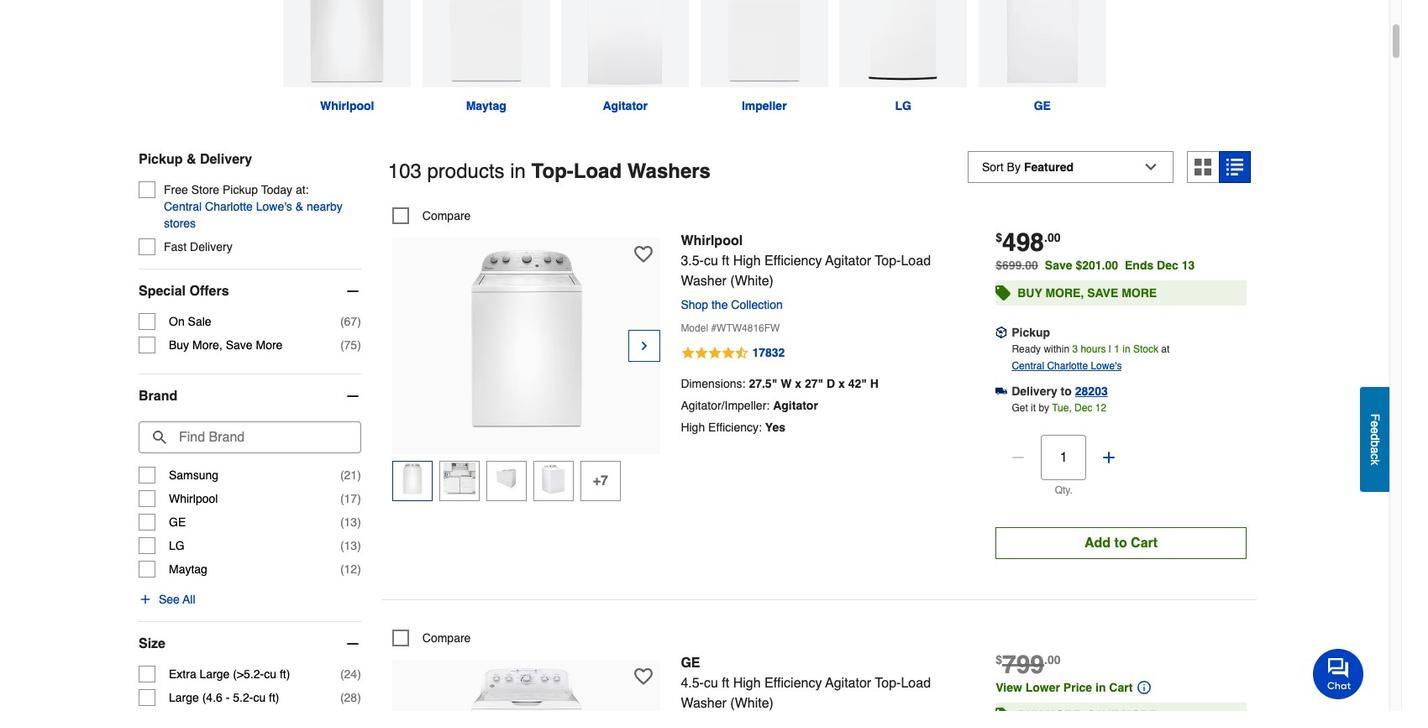 Task type: locate. For each thing, give the bounding box(es) containing it.
$ up $699.00
[[996, 231, 1003, 244]]

0 vertical spatial to
[[1061, 385, 1072, 398]]

f e e d b a c k button
[[1361, 388, 1390, 493]]

(white)
[[731, 274, 774, 289], [731, 696, 774, 711]]

0 vertical spatial ( 13 )
[[340, 516, 361, 529]]

1 efficiency from the top
[[765, 253, 822, 269]]

2 vertical spatial in
[[1096, 681, 1106, 695]]

1 vertical spatial (white)
[[731, 696, 774, 711]]

( up ( 12 )
[[340, 539, 344, 553]]

1 horizontal spatial &
[[296, 200, 303, 213]]

2 vertical spatial high
[[733, 676, 761, 691]]

washer inside ge 4.5-cu ft high efficiency agitator top-load washer (white)
[[681, 696, 727, 711]]

1 vertical spatial central
[[1012, 360, 1045, 372]]

) down 17
[[357, 563, 361, 576]]

) for samsung
[[357, 469, 361, 482]]

see all button
[[139, 591, 195, 608]]

4 ( from the top
[[340, 492, 344, 506]]

9 ) from the top
[[357, 691, 361, 705]]

2 $ from the top
[[996, 654, 1003, 667]]

) for large (4.6 - 5.2-cu ft)
[[357, 691, 361, 705]]

save down $201.00
[[1088, 286, 1119, 300]]

1 horizontal spatial buy more, save more
[[1018, 286, 1157, 300]]

save down actual price $498.00 element
[[1045, 259, 1073, 272]]

1 vertical spatial 12
[[344, 563, 357, 576]]

1
[[1115, 343, 1120, 355]]

get it by tue, dec 12
[[1012, 402, 1107, 414]]

ge down "top-load washers brand ge" image
[[1034, 99, 1051, 112]]

& up store
[[186, 152, 196, 167]]

agitator inside ge 4.5-cu ft high efficiency agitator top-load washer (white)
[[826, 676, 872, 691]]

) up ( 75 )
[[357, 315, 361, 328]]

minus image inside special offers button
[[344, 283, 361, 300]]

17
[[344, 492, 357, 506]]

1 ) from the top
[[357, 315, 361, 328]]

0 vertical spatial top-
[[532, 160, 574, 183]]

) down ( 17 ) at the left bottom
[[357, 516, 361, 529]]

x right w at the bottom of the page
[[795, 378, 802, 391]]

0 horizontal spatial lowe's
[[256, 200, 292, 213]]

2 ) from the top
[[357, 339, 361, 352]]

0 vertical spatial buy
[[1018, 286, 1043, 300]]

& down the at:
[[296, 200, 303, 213]]

$201.00
[[1076, 259, 1119, 272]]

charlotte down free store pickup today at:
[[205, 200, 253, 213]]

cart left the info image at the right bottom of page
[[1110, 681, 1133, 695]]

( 28 )
[[340, 691, 361, 705]]

minus image
[[344, 283, 361, 300], [1010, 449, 1027, 466], [344, 636, 361, 653]]

charlotte
[[205, 200, 253, 213], [1047, 360, 1088, 372]]

2 ft from the top
[[722, 676, 730, 691]]

dec down 28203
[[1075, 402, 1093, 414]]

1 vertical spatial 13
[[344, 516, 357, 529]]

1 gallery item 0 image from the top
[[434, 246, 619, 431]]

washer
[[681, 274, 727, 289], [681, 696, 727, 711]]

0 vertical spatial cart
[[1131, 536, 1158, 551]]

1 ft from the top
[[722, 253, 730, 269]]

pickup up ready
[[1012, 326, 1051, 339]]

27"
[[805, 378, 824, 391]]

top-load washers brand lg image
[[840, 0, 967, 87]]

1 horizontal spatial lg
[[895, 99, 912, 112]]

$ for 799
[[996, 654, 1003, 667]]

plus image left see
[[139, 593, 152, 607]]

ft
[[722, 253, 730, 269], [722, 676, 730, 691]]

efficiency inside whirlpool 3.5-cu ft high efficiency agitator top-load washer (white)
[[765, 253, 822, 269]]

0 horizontal spatial lg
[[169, 539, 185, 553]]

2 vertical spatial save
[[226, 339, 253, 352]]

1 vertical spatial heart outline image
[[635, 668, 653, 686]]

1 vertical spatial washer
[[681, 696, 727, 711]]

compare inside 1000757220 element
[[423, 632, 471, 645]]

) down "( 21 )"
[[357, 492, 361, 506]]

to up tue,
[[1061, 385, 1072, 398]]

( up 17
[[340, 469, 344, 482]]

2 heart outline image from the top
[[635, 668, 653, 686]]

ft) right (>5.2-
[[280, 668, 290, 681]]

lowe's down |
[[1091, 360, 1122, 372]]

delivery up it
[[1012, 385, 1058, 398]]

( for ge
[[340, 516, 344, 529]]

the
[[712, 298, 728, 311]]

) for maytag
[[357, 563, 361, 576]]

1 vertical spatial whirlpool
[[681, 233, 743, 248]]

0 vertical spatial plus image
[[1101, 449, 1118, 466]]

large
[[200, 668, 230, 681], [169, 691, 199, 705]]

heart outline image
[[635, 245, 653, 264], [635, 668, 653, 686]]

0 vertical spatial lg
[[895, 99, 912, 112]]

$ up the view
[[996, 654, 1003, 667]]

whirlpool link
[[278, 0, 417, 114]]

pickup up central charlotte lowe's & nearby stores
[[223, 183, 258, 197]]

1 vertical spatial to
[[1115, 536, 1127, 551]]

ge inside ge 4.5-cu ft high efficiency agitator top-load washer (white)
[[681, 656, 700, 671]]

28203
[[1075, 385, 1108, 398]]

charlotte inside the ready within 3 hours | 1 in stock at central charlotte lowe's
[[1047, 360, 1088, 372]]

2 thumbnail image from the left
[[444, 463, 475, 495]]

2 ( 13 ) from the top
[[340, 539, 361, 553]]

washer down 3.5-
[[681, 274, 727, 289]]

( down 24
[[340, 691, 344, 705]]

washer down the 4.5-
[[681, 696, 727, 711]]

( up ( 75 )
[[340, 315, 344, 328]]

store
[[191, 183, 219, 197]]

.00 inside $ 498 .00
[[1045, 231, 1061, 244]]

dec
[[1157, 259, 1179, 272], [1075, 402, 1093, 414]]

ft right 3.5-
[[722, 253, 730, 269]]

list view image
[[1227, 159, 1244, 176]]

1 vertical spatial maytag
[[169, 563, 208, 576]]

tag filled image down the view
[[996, 704, 1011, 712]]

washers
[[628, 160, 711, 183]]

(white) for whirlpool
[[731, 274, 774, 289]]

8 ) from the top
[[357, 668, 361, 681]]

all
[[183, 593, 195, 607]]

1 vertical spatial plus image
[[139, 593, 152, 607]]

13
[[1182, 259, 1195, 272], [344, 516, 357, 529], [344, 539, 357, 553]]

3.5-
[[681, 253, 704, 269]]

central charlotte lowe's & nearby stores button
[[164, 198, 361, 232]]

4 ) from the top
[[357, 492, 361, 506]]

whirlpool down the samsung
[[169, 492, 218, 506]]

shop the collection link
[[681, 298, 790, 311]]

buy more, save more down $699.00 save $201.00 ends dec 13
[[1018, 286, 1157, 300]]

more, down sale
[[192, 339, 223, 352]]

more, down $699.00 save $201.00 ends dec 13
[[1046, 286, 1084, 300]]

more,
[[1046, 286, 1084, 300], [192, 339, 223, 352]]

7 ( from the top
[[340, 563, 344, 576]]

) up '28'
[[357, 668, 361, 681]]

lg down top-load washers brand lg image
[[895, 99, 912, 112]]

(white) inside whirlpool 3.5-cu ft high efficiency agitator top-load washer (white)
[[731, 274, 774, 289]]

minus image up 67
[[344, 283, 361, 300]]

0 vertical spatial whirlpool
[[320, 99, 374, 112]]

1 vertical spatial dec
[[1075, 402, 1093, 414]]

)
[[357, 315, 361, 328], [357, 339, 361, 352], [357, 469, 361, 482], [357, 492, 361, 506], [357, 516, 361, 529], [357, 539, 361, 553], [357, 563, 361, 576], [357, 668, 361, 681], [357, 691, 361, 705]]

9 ( from the top
[[340, 691, 344, 705]]

top-load washers brand whirlpool image
[[283, 0, 411, 87]]

2 tag filled image from the top
[[996, 704, 1011, 712]]

1 heart outline image from the top
[[635, 245, 653, 264]]

1 vertical spatial lg
[[169, 539, 185, 553]]

( 13 )
[[340, 516, 361, 529], [340, 539, 361, 553]]

high inside dimensions: 27.5" w x  27" d x  42" h agitator/impeller: agitator high efficiency: yes
[[681, 421, 705, 435]]

0 horizontal spatial charlotte
[[205, 200, 253, 213]]

minus image up 24
[[344, 636, 361, 653]]

0 horizontal spatial ge
[[169, 516, 186, 529]]

tag filled image
[[996, 281, 1011, 305], [996, 704, 1011, 712]]

1 horizontal spatial central
[[1012, 360, 1045, 372]]

.00 for 799
[[1045, 654, 1061, 667]]

.00 inside $ 799 .00
[[1045, 654, 1061, 667]]

0 vertical spatial ft
[[722, 253, 730, 269]]

cart right add
[[1131, 536, 1158, 551]]

2 washer from the top
[[681, 696, 727, 711]]

ft) right 5.2-
[[269, 691, 279, 705]]

( down ( 17 ) at the left bottom
[[340, 516, 344, 529]]

( for large (4.6 - 5.2-cu ft)
[[340, 691, 344, 705]]

compare
[[423, 209, 471, 222], [423, 632, 471, 645]]

( 13 ) for ge
[[340, 516, 361, 529]]

ge down the samsung
[[169, 516, 186, 529]]

2 vertical spatial top-
[[875, 676, 901, 691]]

1 tag filled image from the top
[[996, 281, 1011, 305]]

collection
[[731, 298, 783, 311]]

1 vertical spatial top-
[[875, 253, 901, 269]]

( down "( 21 )"
[[340, 492, 344, 506]]

minus image left the stepper number input field with increment and decrement buttons number field on the right bottom of page
[[1010, 449, 1027, 466]]

top- inside whirlpool 3.5-cu ft high efficiency agitator top-load washer (white)
[[875, 253, 901, 269]]

compare inside 1000064061 element
[[423, 209, 471, 222]]

central inside the ready within 3 hours | 1 in stock at central charlotte lowe's
[[1012, 360, 1045, 372]]

in right 1
[[1123, 343, 1131, 355]]

lg
[[895, 99, 912, 112], [169, 539, 185, 553]]

maytag up all
[[169, 563, 208, 576]]

central down ready
[[1012, 360, 1045, 372]]

0 horizontal spatial to
[[1061, 385, 1072, 398]]

1 vertical spatial more
[[256, 339, 283, 352]]

2 vertical spatial load
[[901, 676, 931, 691]]

top- for whirlpool 3.5-cu ft high efficiency agitator top-load washer (white)
[[875, 253, 901, 269]]

chat invite button image
[[1313, 649, 1365, 700]]

in inside button
[[1096, 681, 1106, 695]]

0 vertical spatial compare
[[423, 209, 471, 222]]

add to cart button
[[996, 527, 1247, 559]]

dec right ends
[[1157, 259, 1179, 272]]

1 washer from the top
[[681, 274, 727, 289]]

high up collection
[[733, 253, 761, 269]]

(white) inside ge 4.5-cu ft high efficiency agitator top-load washer (white)
[[731, 696, 774, 711]]

lowe's down today
[[256, 200, 292, 213]]

shop
[[681, 298, 708, 311]]

12 down 28203
[[1096, 402, 1107, 414]]

load inside ge 4.5-cu ft high efficiency agitator top-load washer (white)
[[901, 676, 931, 691]]

top- inside ge 4.5-cu ft high efficiency agitator top-load washer (white)
[[875, 676, 901, 691]]

0 horizontal spatial central
[[164, 200, 202, 213]]

1 .00 from the top
[[1045, 231, 1061, 244]]

fast delivery
[[164, 240, 233, 254]]

1 vertical spatial ge
[[169, 516, 186, 529]]

to
[[1061, 385, 1072, 398], [1115, 536, 1127, 551]]

13 up ( 12 )
[[344, 539, 357, 553]]

to inside button
[[1115, 536, 1127, 551]]

see
[[159, 593, 180, 607]]

6 ) from the top
[[357, 539, 361, 553]]

lg up 'see all'
[[169, 539, 185, 553]]

high for ge
[[733, 676, 761, 691]]

dec for ends
[[1157, 259, 1179, 272]]

1 horizontal spatial buy
[[1018, 286, 1043, 300]]

1 vertical spatial efficiency
[[765, 676, 822, 691]]

whirlpool inside whirlpool 3.5-cu ft high efficiency agitator top-load washer (white)
[[681, 233, 743, 248]]

e up d
[[1369, 421, 1382, 428]]

whirlpool down 'top-load washers brand whirlpool' "image"
[[320, 99, 374, 112]]

ft right the 4.5-
[[722, 676, 730, 691]]

in right "price" at bottom right
[[1096, 681, 1106, 695]]

( 67 )
[[340, 315, 361, 328]]

21
[[344, 469, 357, 482]]

products
[[427, 160, 505, 183]]

0 horizontal spatial x
[[795, 378, 802, 391]]

( 13 ) down ( 17 ) at the left bottom
[[340, 516, 361, 529]]

) for buy more, save more
[[357, 339, 361, 352]]

1 e from the top
[[1369, 421, 1382, 428]]

e
[[1369, 421, 1382, 428], [1369, 428, 1382, 434]]

pickup for pickup
[[1012, 326, 1051, 339]]

2 efficiency from the top
[[765, 676, 822, 691]]

central up stores
[[164, 200, 202, 213]]

efficiency inside ge 4.5-cu ft high efficiency agitator top-load washer (white)
[[765, 676, 822, 691]]

ready
[[1012, 343, 1041, 355]]

more down ends
[[1122, 286, 1157, 300]]

f
[[1369, 414, 1382, 421]]

dimensions:
[[681, 378, 746, 391]]

in right products
[[510, 160, 526, 183]]

washer inside whirlpool 3.5-cu ft high efficiency agitator top-load washer (white)
[[681, 274, 727, 289]]

thumbnail image
[[396, 463, 428, 495], [444, 463, 475, 495], [491, 463, 523, 495], [538, 463, 570, 495]]

8 ( from the top
[[340, 668, 344, 681]]

charlotte down 3
[[1047, 360, 1088, 372]]

5 ) from the top
[[357, 516, 361, 529]]

17832 button
[[681, 343, 976, 364]]

1 horizontal spatial more
[[1122, 286, 1157, 300]]

load inside whirlpool 3.5-cu ft high efficiency agitator top-load washer (white)
[[901, 253, 931, 269]]

0 vertical spatial efficiency
[[765, 253, 822, 269]]

1 vertical spatial save
[[1088, 286, 1119, 300]]

( for on sale
[[340, 315, 344, 328]]

& inside central charlotte lowe's & nearby stores
[[296, 200, 303, 213]]

whirlpool up 3.5-
[[681, 233, 743, 248]]

top-load washers brand ge image
[[979, 0, 1107, 87]]

maytag link
[[417, 0, 556, 114]]

0 vertical spatial buy more, save more
[[1018, 286, 1157, 300]]

price
[[1064, 681, 1093, 695]]

&
[[186, 152, 196, 167], [296, 200, 303, 213]]

high inside ge 4.5-cu ft high efficiency agitator top-load washer (white)
[[733, 676, 761, 691]]

plus image right the stepper number input field with increment and decrement buttons number field on the right bottom of page
[[1101, 449, 1118, 466]]

0 horizontal spatial pickup
[[139, 152, 183, 167]]

cu inside whirlpool 3.5-cu ft high efficiency agitator top-load washer (white)
[[704, 253, 718, 269]]

0 vertical spatial $
[[996, 231, 1003, 244]]

0 vertical spatial .00
[[1045, 231, 1061, 244]]

minus image inside the 'size' button
[[344, 636, 361, 653]]

1000757220 element
[[392, 630, 471, 647]]

0 vertical spatial maytag
[[466, 99, 507, 112]]

1 vertical spatial large
[[169, 691, 199, 705]]

28203 button
[[1075, 383, 1108, 400]]

0 vertical spatial ft)
[[280, 668, 290, 681]]

0 vertical spatial dec
[[1157, 259, 1179, 272]]

sale
[[188, 315, 211, 328]]

on
[[169, 315, 185, 328]]

ends dec 13 element
[[1125, 259, 1202, 272]]

buy more, save more down sale
[[169, 339, 283, 352]]

save up brand button
[[226, 339, 253, 352]]

2 compare from the top
[[423, 632, 471, 645]]

savings save $201.00 element
[[1045, 259, 1202, 272]]

0 horizontal spatial save
[[226, 339, 253, 352]]

pickup up free
[[139, 152, 183, 167]]

high right the 4.5-
[[733, 676, 761, 691]]

1 (white) from the top
[[731, 274, 774, 289]]

central
[[164, 200, 202, 213], [1012, 360, 1045, 372]]

free store pickup today at:
[[164, 183, 309, 197]]

1 vertical spatial gallery item 0 image
[[434, 669, 619, 712]]

( down 17
[[340, 563, 344, 576]]

Find Brand text field
[[139, 422, 361, 454]]

more up brand button
[[256, 339, 283, 352]]

truck filled image
[[996, 386, 1008, 397]]

plus image
[[1101, 449, 1118, 466], [139, 593, 152, 607]]

gallery item 0 image
[[434, 246, 619, 431], [434, 669, 619, 712]]

( 13 ) up ( 12 )
[[340, 539, 361, 553]]

75
[[344, 339, 357, 352]]

ready within 3 hours | 1 in stock at central charlotte lowe's
[[1012, 343, 1170, 372]]

high
[[733, 253, 761, 269], [681, 421, 705, 435], [733, 676, 761, 691]]

$ 498 .00
[[996, 227, 1061, 257]]

special
[[139, 284, 186, 299]]

ft inside whirlpool 3.5-cu ft high efficiency agitator top-load washer (white)
[[722, 253, 730, 269]]

buy down on
[[169, 339, 189, 352]]

2 vertical spatial pickup
[[1012, 326, 1051, 339]]

size
[[139, 637, 166, 652]]

( for buy more, save more
[[340, 339, 344, 352]]

washer for 4.5-
[[681, 696, 727, 711]]

$699.00
[[996, 259, 1039, 272]]

0 horizontal spatial in
[[510, 160, 526, 183]]

) down ( 67 )
[[357, 339, 361, 352]]

maytag
[[466, 99, 507, 112], [169, 563, 208, 576]]

top-load washers brand maytag image
[[422, 0, 550, 87]]

e up b
[[1369, 428, 1382, 434]]

(
[[340, 315, 344, 328], [340, 339, 344, 352], [340, 469, 344, 482], [340, 492, 344, 506], [340, 516, 344, 529], [340, 539, 344, 553], [340, 563, 344, 576], [340, 668, 344, 681], [340, 691, 344, 705]]

minus image for special offers
[[344, 283, 361, 300]]

lowe's inside the ready within 3 hours | 1 in stock at central charlotte lowe's
[[1091, 360, 1122, 372]]

) for lg
[[357, 539, 361, 553]]

1 vertical spatial ( 13 )
[[340, 539, 361, 553]]

1 vertical spatial high
[[681, 421, 705, 435]]

0 vertical spatial tag filled image
[[996, 281, 1011, 305]]

1 vertical spatial ft
[[722, 676, 730, 691]]

brand button
[[139, 375, 361, 418]]

$ inside $ 799 .00
[[996, 654, 1003, 667]]

heart outline image left the 4.5-
[[635, 668, 653, 686]]

1 vertical spatial &
[[296, 200, 303, 213]]

27.5"
[[749, 378, 778, 391]]

2 vertical spatial delivery
[[1012, 385, 1058, 398]]

$ inside $ 498 .00
[[996, 231, 1003, 244]]

buy down $699.00
[[1018, 286, 1043, 300]]

2 .00 from the top
[[1045, 654, 1061, 667]]

( for samsung
[[340, 469, 344, 482]]

heart outline image for 498
[[635, 245, 653, 264]]

1000064061 element
[[392, 207, 471, 224]]

.00 up lower
[[1045, 654, 1061, 667]]

1 vertical spatial pickup
[[223, 183, 258, 197]]

1 ( 13 ) from the top
[[340, 516, 361, 529]]

0 vertical spatial pickup
[[139, 152, 183, 167]]

agitator inside dimensions: 27.5" w x  27" d x  42" h agitator/impeller: agitator high efficiency: yes
[[773, 399, 818, 413]]

1 vertical spatial lowe's
[[1091, 360, 1122, 372]]

0 vertical spatial heart outline image
[[635, 245, 653, 264]]

1 vertical spatial .00
[[1045, 654, 1061, 667]]

6 ( from the top
[[340, 539, 344, 553]]

) up ( 12 )
[[357, 539, 361, 553]]

1 horizontal spatial large
[[200, 668, 230, 681]]

1 horizontal spatial save
[[1045, 259, 1073, 272]]

) down 24
[[357, 691, 361, 705]]

1 $ from the top
[[996, 231, 1003, 244]]

0 vertical spatial central
[[164, 200, 202, 213]]

1 horizontal spatial maytag
[[466, 99, 507, 112]]

within
[[1044, 343, 1070, 355]]

1 vertical spatial tag filled image
[[996, 704, 1011, 712]]

12 down 17
[[344, 563, 357, 576]]

large up (4.6
[[200, 668, 230, 681]]

minus image for size
[[344, 636, 361, 653]]

0 vertical spatial minus image
[[344, 283, 361, 300]]

.00 up 'was price $699.00' element
[[1045, 231, 1061, 244]]

0 vertical spatial save
[[1045, 259, 1073, 272]]

1 vertical spatial load
[[901, 253, 931, 269]]

13 down ( 17 ) at the left bottom
[[344, 516, 357, 529]]

1 horizontal spatial in
[[1096, 681, 1106, 695]]

3 ) from the top
[[357, 469, 361, 482]]

) up 17
[[357, 469, 361, 482]]

large down extra
[[169, 691, 199, 705]]

1 horizontal spatial dec
[[1157, 259, 1179, 272]]

ft inside ge 4.5-cu ft high efficiency agitator top-load washer (white)
[[722, 676, 730, 691]]

1 vertical spatial charlotte
[[1047, 360, 1088, 372]]

5 ( from the top
[[340, 516, 344, 529]]

1 ( from the top
[[340, 315, 344, 328]]

whirlpool 3.5-cu ft high efficiency agitator top-load washer (white)
[[681, 233, 931, 289]]

1 compare from the top
[[423, 209, 471, 222]]

ge up the 4.5-
[[681, 656, 700, 671]]

x right d
[[839, 378, 845, 391]]

high for whirlpool
[[733, 253, 761, 269]]

2 e from the top
[[1369, 428, 1382, 434]]

3 ( from the top
[[340, 469, 344, 482]]

ends
[[1125, 259, 1154, 272]]

( down ( 67 )
[[340, 339, 344, 352]]

tag filled image down $699.00
[[996, 281, 1011, 305]]

2 (white) from the top
[[731, 696, 774, 711]]

0 horizontal spatial dec
[[1075, 402, 1093, 414]]

maytag down top-load washers brand maytag image
[[466, 99, 507, 112]]

agitator
[[603, 99, 648, 112], [826, 253, 872, 269], [773, 399, 818, 413], [826, 676, 872, 691]]

heart outline image left 3.5-
[[635, 245, 653, 264]]

2 ( from the top
[[340, 339, 344, 352]]

fast
[[164, 240, 187, 254]]

brand
[[139, 389, 178, 404]]

buy
[[1018, 286, 1043, 300], [169, 339, 189, 352]]

1 horizontal spatial 12
[[1096, 402, 1107, 414]]

13 right ends
[[1182, 259, 1195, 272]]

delivery right fast at the left of the page
[[190, 240, 233, 254]]

0 vertical spatial gallery item 0 image
[[434, 246, 619, 431]]

high down agitator/impeller:
[[681, 421, 705, 435]]

( up ( 28 )
[[340, 668, 344, 681]]

0 vertical spatial more,
[[1046, 286, 1084, 300]]

qty.
[[1055, 485, 1073, 496]]

to right add
[[1115, 536, 1127, 551]]

f e e d b a c k
[[1369, 414, 1382, 466]]

1 vertical spatial in
[[1123, 343, 1131, 355]]

0 vertical spatial washer
[[681, 274, 727, 289]]

charlotte inside central charlotte lowe's & nearby stores
[[205, 200, 253, 213]]

7 ) from the top
[[357, 563, 361, 576]]

high inside whirlpool 3.5-cu ft high efficiency agitator top-load washer (white)
[[733, 253, 761, 269]]

central inside central charlotte lowe's & nearby stores
[[164, 200, 202, 213]]

delivery up free store pickup today at:
[[200, 152, 252, 167]]

67
[[344, 315, 357, 328]]

it
[[1031, 402, 1036, 414]]

in inside the ready within 3 hours | 1 in stock at central charlotte lowe's
[[1123, 343, 1131, 355]]



Task type: describe. For each thing, give the bounding box(es) containing it.
cu inside ge 4.5-cu ft high efficiency agitator top-load washer (white)
[[704, 676, 718, 691]]

0 horizontal spatial buy more, save more
[[169, 339, 283, 352]]

minus image
[[344, 388, 361, 405]]

to for add
[[1115, 536, 1127, 551]]

agitator link
[[556, 0, 695, 114]]

ft for 4.5-
[[722, 676, 730, 691]]

on sale
[[169, 315, 211, 328]]

799
[[1003, 650, 1045, 680]]

13 for ge
[[344, 516, 357, 529]]

lg link
[[834, 0, 973, 114]]

lower
[[1026, 681, 1061, 695]]

1 vertical spatial cart
[[1110, 681, 1133, 695]]

) for on sale
[[357, 315, 361, 328]]

model # wtw4816fw
[[681, 322, 780, 334]]

free
[[164, 183, 188, 197]]

1 vertical spatial ft)
[[269, 691, 279, 705]]

2 x from the left
[[839, 378, 845, 391]]

0 horizontal spatial more,
[[192, 339, 223, 352]]

( for extra large (>5.2-cu ft)
[[340, 668, 344, 681]]

impeller link
[[695, 0, 834, 114]]

view lower price in cart button
[[996, 681, 1153, 696]]

heart outline image for 799
[[635, 668, 653, 686]]

0 horizontal spatial buy
[[169, 339, 189, 352]]

d
[[827, 378, 835, 391]]

large (4.6 - 5.2-cu ft)
[[169, 691, 279, 705]]

c
[[1369, 454, 1382, 460]]

$ 799 .00
[[996, 650, 1061, 680]]

was price $699.00 element
[[996, 254, 1045, 272]]

) for extra large (>5.2-cu ft)
[[357, 668, 361, 681]]

stores
[[164, 217, 196, 230]]

a
[[1369, 448, 1382, 454]]

28
[[344, 691, 357, 705]]

top- for ge 4.5-cu ft high efficiency agitator top-load washer (white)
[[875, 676, 901, 691]]

( 13 ) for lg
[[340, 539, 361, 553]]

extra large (>5.2-cu ft)
[[169, 668, 290, 681]]

tue,
[[1052, 402, 1072, 414]]

dec for tue,
[[1075, 402, 1093, 414]]

b
[[1369, 441, 1382, 448]]

2 horizontal spatial save
[[1088, 286, 1119, 300]]

0 horizontal spatial &
[[186, 152, 196, 167]]

1 thumbnail image from the left
[[396, 463, 428, 495]]

#
[[711, 322, 717, 334]]

see all
[[159, 593, 195, 607]]

at
[[1162, 343, 1170, 355]]

load for ge 4.5-cu ft high efficiency agitator top-load washer (white)
[[901, 676, 931, 691]]

0 vertical spatial load
[[574, 160, 622, 183]]

1 horizontal spatial whirlpool
[[320, 99, 374, 112]]

w
[[781, 378, 792, 391]]

17832
[[752, 346, 785, 359]]

.00 for 498
[[1045, 231, 1061, 244]]

0 vertical spatial large
[[200, 668, 230, 681]]

0 horizontal spatial 12
[[344, 563, 357, 576]]

( for maytag
[[340, 563, 344, 576]]

) for ge
[[357, 516, 361, 529]]

info image
[[1138, 681, 1152, 695]]

103 products in top-load washers
[[388, 160, 711, 183]]

1 horizontal spatial plus image
[[1101, 449, 1118, 466]]

today
[[261, 183, 292, 197]]

1 horizontal spatial pickup
[[223, 183, 258, 197]]

plus image inside see all button
[[139, 593, 152, 607]]

4.5 stars image
[[681, 343, 786, 364]]

at:
[[296, 183, 309, 197]]

offers
[[189, 284, 229, 299]]

3
[[1073, 343, 1078, 355]]

1 vertical spatial minus image
[[1010, 449, 1027, 466]]

pickup image
[[996, 327, 1008, 339]]

special offers button
[[139, 270, 361, 313]]

nearby
[[307, 200, 343, 213]]

washer for 3.5-
[[681, 274, 727, 289]]

1 vertical spatial delivery
[[190, 240, 233, 254]]

13 for lg
[[344, 539, 357, 553]]

$699.00 save $201.00 ends dec 13
[[996, 259, 1195, 272]]

|
[[1109, 343, 1112, 355]]

( for whirlpool
[[340, 492, 344, 506]]

h
[[870, 378, 879, 391]]

2 gallery item 0 image from the top
[[434, 669, 619, 712]]

chevron right image
[[638, 338, 652, 354]]

( 75 )
[[340, 339, 361, 352]]

ge link
[[973, 0, 1112, 114]]

stock
[[1134, 343, 1159, 355]]

model
[[681, 322, 708, 334]]

( 21 )
[[340, 469, 361, 482]]

4.5-
[[681, 676, 704, 691]]

0 vertical spatial delivery
[[200, 152, 252, 167]]

load for whirlpool 3.5-cu ft high efficiency agitator top-load washer (white)
[[901, 253, 931, 269]]

( 24 )
[[340, 668, 361, 681]]

lowe's inside central charlotte lowe's & nearby stores
[[256, 200, 292, 213]]

$ for 498
[[996, 231, 1003, 244]]

0 horizontal spatial large
[[169, 691, 199, 705]]

+7
[[593, 474, 608, 489]]

( 17 )
[[340, 492, 361, 506]]

view
[[996, 681, 1023, 695]]

top-load washers two-piece agitator or impeller impeller image
[[701, 0, 828, 87]]

-
[[226, 691, 230, 705]]

efficiency:
[[708, 421, 762, 435]]

0 vertical spatial 12
[[1096, 402, 1107, 414]]

wtw4816fw
[[717, 322, 780, 334]]

actual price $498.00 element
[[996, 227, 1061, 257]]

add
[[1085, 536, 1111, 551]]

to for delivery
[[1061, 385, 1072, 398]]

tag filled image for 799
[[996, 704, 1011, 712]]

0 vertical spatial more
[[1122, 286, 1157, 300]]

compare for 498
[[423, 209, 471, 222]]

103
[[388, 160, 422, 183]]

ft for 3.5-
[[722, 253, 730, 269]]

efficiency for whirlpool
[[765, 253, 822, 269]]

efficiency for ge
[[765, 676, 822, 691]]

0 vertical spatial 13
[[1182, 259, 1195, 272]]

central charlotte lowe's & nearby stores
[[164, 200, 343, 230]]

(>5.2-
[[233, 668, 264, 681]]

1 x from the left
[[795, 378, 802, 391]]

ge 4.5-cu ft high efficiency agitator top-load washer (white)
[[681, 656, 931, 711]]

grid view image
[[1195, 159, 1212, 176]]

impeller
[[742, 99, 787, 112]]

0 vertical spatial in
[[510, 160, 526, 183]]

size button
[[139, 623, 361, 666]]

( for lg
[[340, 539, 344, 553]]

+7 button
[[581, 461, 621, 501]]

(4.6
[[202, 691, 223, 705]]

shop the collection
[[681, 298, 783, 311]]

) for whirlpool
[[357, 492, 361, 506]]

get
[[1012, 402, 1028, 414]]

0 vertical spatial ge
[[1034, 99, 1051, 112]]

compare for 799
[[423, 632, 471, 645]]

agitator inside whirlpool 3.5-cu ft high efficiency agitator top-load washer (white)
[[826, 253, 872, 269]]

4 thumbnail image from the left
[[538, 463, 570, 495]]

d
[[1369, 434, 1382, 441]]

by
[[1039, 402, 1050, 414]]

3 thumbnail image from the left
[[491, 463, 523, 495]]

Stepper number input field with increment and decrement buttons number field
[[1041, 435, 1087, 480]]

(white) for ge
[[731, 696, 774, 711]]

pickup for pickup & delivery
[[139, 152, 183, 167]]

42"
[[849, 378, 867, 391]]

view lower price in cart
[[996, 681, 1133, 695]]

5.2-
[[233, 691, 253, 705]]

add to cart
[[1085, 536, 1158, 551]]

tag filled image for 498
[[996, 281, 1011, 305]]

24
[[344, 668, 357, 681]]

top-load washers two-piece agitator or impeller agitator image
[[562, 0, 689, 87]]

0 horizontal spatial maytag
[[169, 563, 208, 576]]

0 horizontal spatial more
[[256, 339, 283, 352]]

2 vertical spatial whirlpool
[[169, 492, 218, 506]]



Task type: vqa. For each thing, say whether or not it's contained in the screenshot.
at
yes



